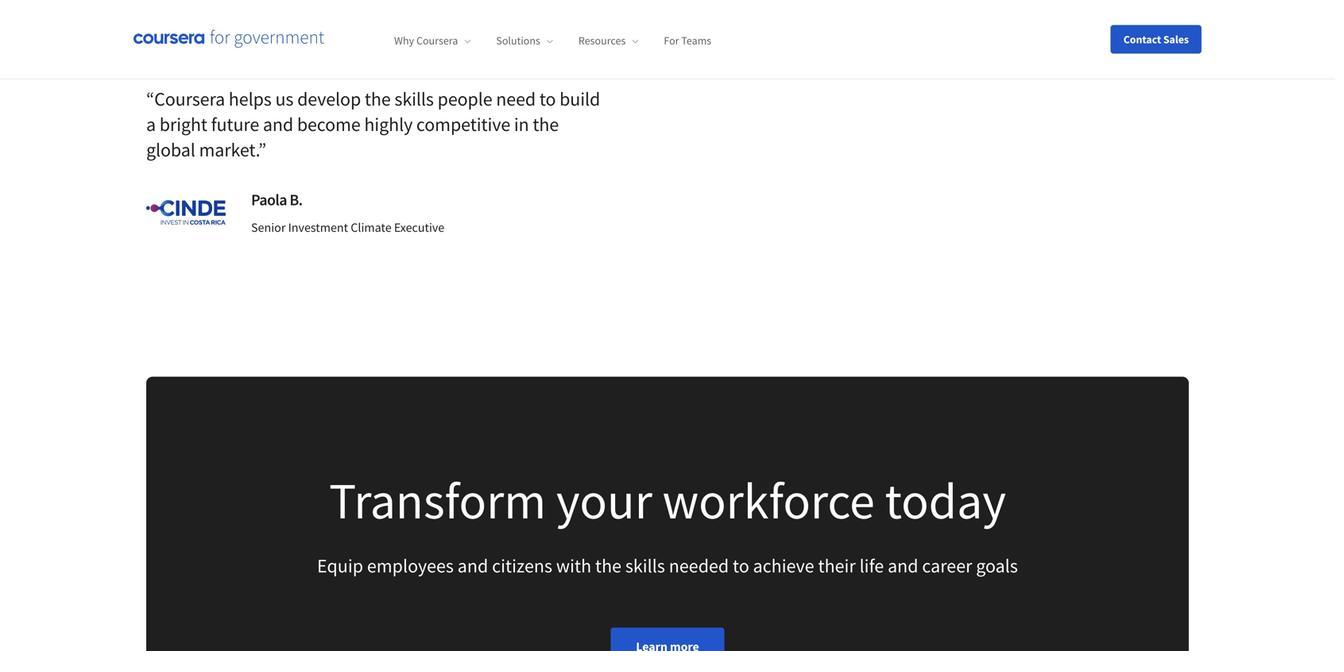 Task type: describe. For each thing, give the bounding box(es) containing it.
why
[[394, 34, 414, 48]]

needed
[[669, 554, 729, 578]]

global
[[146, 138, 195, 162]]

why coursera link
[[394, 34, 471, 48]]

highly
[[364, 113, 413, 136]]

competitive
[[416, 113, 510, 136]]

coursera helps us develop the skills people need to build a bright future and become highly competitive in the global market.
[[146, 87, 600, 162]]

future
[[211, 113, 259, 136]]

1 horizontal spatial and
[[458, 554, 488, 578]]

transform your workforce today
[[329, 469, 1006, 533]]

in
[[514, 113, 529, 136]]

people
[[438, 87, 492, 111]]

solutions
[[496, 34, 540, 48]]

2 vertical spatial the
[[595, 554, 622, 578]]

new york state image
[[274, 0, 342, 33]]

coursera inside 'coursera helps us develop the skills people need to build a bright future and become highly competitive in the global market.'
[[154, 87, 225, 111]]

equip
[[317, 554, 363, 578]]

today
[[885, 469, 1006, 533]]

0 horizontal spatial the
[[365, 87, 391, 111]]

senior
[[251, 220, 286, 236]]

transform
[[329, 469, 546, 533]]

skills inside 'coursera helps us develop the skills people need to build a bright future and become highly competitive in the global market.'
[[394, 87, 434, 111]]

a
[[146, 113, 156, 136]]

your
[[556, 469, 652, 533]]

2 horizontal spatial and
[[888, 554, 918, 578]]

for teams link
[[664, 34, 711, 48]]

paola b.
[[251, 190, 302, 210]]

investment
[[288, 220, 348, 236]]

career
[[922, 554, 972, 578]]

helps
[[229, 87, 272, 111]]

for
[[664, 34, 679, 48]]

with
[[556, 554, 591, 578]]

resources link
[[578, 34, 638, 48]]

achieve
[[753, 554, 814, 578]]

need
[[496, 87, 536, 111]]

become
[[297, 113, 361, 136]]

build
[[560, 87, 600, 111]]



Task type: vqa. For each thing, say whether or not it's contained in the screenshot.
Why Coursera
yes



Task type: locate. For each thing, give the bounding box(es) containing it.
0 vertical spatial the
[[365, 87, 391, 111]]

equip employees and citizens with the skills needed to achieve their life and career goals
[[317, 554, 1018, 578]]

contact
[[1124, 32, 1161, 46]]

cinde costa rica image
[[146, 200, 226, 225]]

0 horizontal spatial skills
[[394, 87, 434, 111]]

coursera
[[416, 34, 458, 48], [154, 87, 225, 111]]

0 horizontal spatial to
[[539, 87, 556, 111]]

0 vertical spatial skills
[[394, 87, 434, 111]]

develop
[[297, 87, 361, 111]]

1 horizontal spatial skills
[[625, 554, 665, 578]]

skills left needed at the bottom right of page
[[625, 554, 665, 578]]

1 horizontal spatial coursera
[[416, 34, 458, 48]]

and right the life
[[888, 554, 918, 578]]

their
[[818, 554, 856, 578]]

1 horizontal spatial the
[[533, 113, 559, 136]]

solutions link
[[496, 34, 553, 48]]

and
[[263, 113, 293, 136], [458, 554, 488, 578], [888, 554, 918, 578]]

us
[[275, 87, 294, 111]]

teams
[[681, 34, 711, 48]]

to right needed at the bottom right of page
[[733, 554, 749, 578]]

to
[[539, 87, 556, 111], [733, 554, 749, 578]]

contact sales button
[[1111, 25, 1202, 54]]

skills up highly
[[394, 87, 434, 111]]

and down us
[[263, 113, 293, 136]]

1 vertical spatial to
[[733, 554, 749, 578]]

0 vertical spatial coursera
[[416, 34, 458, 48]]

to inside 'coursera helps us develop the skills people need to build a bright future and become highly competitive in the global market.'
[[539, 87, 556, 111]]

executive
[[394, 220, 444, 236]]

1 vertical spatial coursera
[[154, 87, 225, 111]]

market.
[[199, 138, 258, 162]]

employees
[[367, 554, 454, 578]]

1 vertical spatial the
[[533, 113, 559, 136]]

coursera for government image
[[134, 30, 324, 49]]

the right in
[[533, 113, 559, 136]]

and left citizens
[[458, 554, 488, 578]]

citizens
[[492, 554, 552, 578]]

coursera right the why
[[416, 34, 458, 48]]

and inside 'coursera helps us develop the skills people need to build a bright future and become highly competitive in the global market.'
[[263, 113, 293, 136]]

0 horizontal spatial and
[[263, 113, 293, 136]]

contact sales
[[1124, 32, 1189, 46]]

2 horizontal spatial the
[[595, 554, 622, 578]]

for teams
[[664, 34, 711, 48]]

bright
[[160, 113, 207, 136]]

the right with
[[595, 554, 622, 578]]

b.
[[290, 190, 302, 210]]

the
[[365, 87, 391, 111], [533, 113, 559, 136], [595, 554, 622, 578]]

to for needed
[[733, 554, 749, 578]]

skills
[[394, 87, 434, 111], [625, 554, 665, 578]]

workforce
[[662, 469, 875, 533]]

sales
[[1163, 32, 1189, 46]]

0 horizontal spatial coursera
[[154, 87, 225, 111]]

the up highly
[[365, 87, 391, 111]]

paola
[[251, 190, 287, 210]]

to right need
[[539, 87, 556, 111]]

resources
[[578, 34, 626, 48]]

senior investment climate executive
[[251, 220, 444, 236]]

1 horizontal spatial to
[[733, 554, 749, 578]]

goals
[[976, 554, 1018, 578]]

1 vertical spatial skills
[[625, 554, 665, 578]]

0 vertical spatial to
[[539, 87, 556, 111]]

climate
[[351, 220, 392, 236]]

why coursera
[[394, 34, 458, 48]]

coursera up bright
[[154, 87, 225, 111]]

to for need
[[539, 87, 556, 111]]

life
[[860, 554, 884, 578]]



